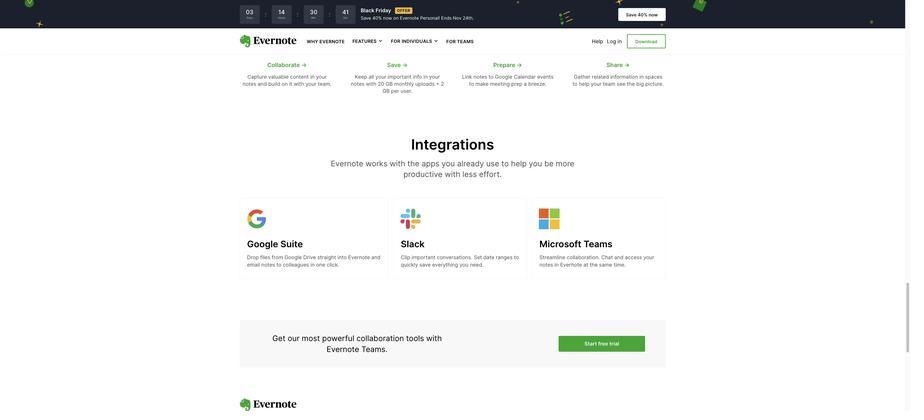 Task type: vqa. For each thing, say whether or not it's contained in the screenshot.
the anything
yes



Task type: describe. For each thing, give the bounding box(es) containing it.
microsoft
[[540, 239, 582, 250]]

everything
[[432, 262, 458, 268]]

centralized
[[268, 0, 295, 2]]

per
[[391, 88, 399, 94]]

even
[[529, 0, 541, 2]]

why evernote
[[307, 39, 345, 44]]

our inside the get our most powerful collaboration tools with evernote teams.
[[288, 334, 300, 344]]

you for slack
[[460, 262, 469, 268]]

get
[[630, 3, 638, 10]]

friday
[[376, 7, 391, 14]]

evernote works with the apps you already use to help you be more productive with less effort.
[[331, 159, 575, 179]]

notes inside drop files from google drive straight into evernote and email notes to colleagues in one click.
[[261, 262, 275, 268]]

link
[[462, 73, 472, 80]]

delegate icon image
[[277, 35, 298, 56]]

square icon image
[[608, 35, 629, 56]]

logs.
[[418, 10, 429, 17]]

colleagues inside assign tasks to colleagues along with the info they need to get started.
[[611, 0, 637, 2]]

save → link
[[351, 61, 444, 69]]

email
[[247, 262, 260, 268]]

evernote inside evernote works with the apps you already use to help you be more productive with less effort.
[[331, 159, 364, 168]]

microsoft teams
[[540, 239, 613, 250]]

link notes to google calendar events to make meeting prep a breeze.
[[462, 73, 554, 87]]

notes inside capture valuable content in your notes and build on it with your team.
[[243, 81, 256, 87]]

slack logo image
[[400, 209, 421, 229]]

to left 'get'
[[624, 3, 629, 10]]

information inside keep information in the right hands with organization content ownership, sso, and searchable logs.
[[369, 0, 396, 2]]

in inside the "keep all your important info in your notes with 20 gb monthly uploads + 2 gb per user."
[[424, 73, 428, 80]]

the inside evernote works with the apps you already use to help you be more productive with less effort.
[[408, 159, 420, 168]]

drop
[[247, 254, 259, 261]]

important inside clip important conversations. set date ranges to quickly save everything you need.
[[412, 254, 436, 261]]

click.
[[327, 262, 339, 268]]

why evernote link
[[307, 38, 345, 45]]

share
[[607, 62, 623, 69]]

microsoft logo image
[[539, 209, 560, 229]]

and inside drop files from google drive straight into evernote and email notes to colleagues in one click.
[[372, 254, 381, 261]]

notes,
[[498, 3, 513, 10]]

already
[[457, 159, 484, 168]]

evernote inside drop files from google drive straight into evernote and email notes to colleagues in one click.
[[348, 254, 370, 261]]

collaboration
[[357, 334, 404, 344]]

be
[[545, 159, 554, 168]]

for individuals button
[[391, 38, 439, 44]]

in inside drop files from google drive straight into evernote and email notes to colleagues in one click.
[[311, 262, 315, 268]]

anything
[[487, 0, 508, 2]]

2 evernote logo image from the top
[[240, 399, 297, 412]]

→ for share →
[[625, 62, 630, 69]]

30
[[310, 9, 317, 16]]

black friday
[[361, 7, 391, 14]]

download link
[[627, 34, 666, 48]]

log in link
[[607, 38, 622, 45]]

get for our
[[272, 334, 286, 344]]

with inside keep information in the right hands with organization content ownership, sso, and searchable logs.
[[352, 3, 363, 10]]

03 days
[[246, 9, 253, 19]]

teams for for teams
[[457, 39, 474, 44]]

help
[[592, 38, 603, 45]]

2 : from the left
[[297, 11, 299, 18]]

to inside drop files from google drive straight into evernote and email notes to colleagues in one click.
[[277, 262, 282, 268]]

and inside capture valuable content in your notes and build on it with your team.
[[258, 81, 267, 87]]

nov
[[453, 15, 462, 21]]

3 : from the left
[[329, 11, 331, 18]]

notes inside 'link notes to google calendar events to make meeting prep a breeze.'
[[474, 73, 487, 80]]

access
[[625, 254, 642, 261]]

handwritten
[[468, 3, 497, 10]]

account
[[297, 0, 316, 2]]

clip
[[401, 254, 410, 261]]

get our most powerful collaboration tools with evernote teams.
[[272, 334, 442, 354]]

prepare
[[494, 62, 516, 69]]

40% for save 40% now on evernote personal! ends nov 24th.
[[373, 15, 382, 21]]

prep
[[512, 81, 523, 87]]

collaborate →
[[267, 62, 307, 69]]

one
[[316, 262, 325, 268]]

days
[[247, 16, 253, 19]]

big
[[637, 81, 644, 87]]

link icon image
[[498, 35, 518, 56]]

in right the log
[[618, 38, 622, 45]]

from
[[272, 254, 283, 261]]

now for save 40% now on evernote personal! ends nov 24th.
[[383, 15, 392, 21]]

at
[[584, 262, 589, 268]]

0 vertical spatial gb
[[386, 81, 393, 87]]

searchable
[[390, 10, 416, 17]]

offer
[[397, 8, 411, 13]]

evernote inside why evernote link
[[320, 39, 345, 44]]

1 : from the left
[[265, 11, 267, 18]]

2
[[441, 81, 444, 87]]

important inside the "keep all your important info in your notes with 20 gb monthly uploads + 2 gb per user."
[[388, 73, 412, 80]]

40% for save 40% now
[[638, 12, 648, 17]]

see
[[617, 81, 626, 87]]

features button
[[353, 38, 383, 44]]

0 horizontal spatial you
[[442, 159, 455, 168]]

you for integrations
[[529, 159, 542, 168]]

clip important conversations. set date ranges to quickly save everything you need.
[[401, 254, 519, 268]]

search
[[488, 10, 504, 17]]

content inside keep information in the right hands with organization content ownership, sso, and searchable logs.
[[396, 3, 415, 10]]

why
[[307, 39, 318, 44]]

now for save 40% now
[[649, 12, 658, 17]]

suite
[[281, 239, 303, 250]]

tasks
[[590, 0, 603, 2]]

1 vertical spatial google
[[247, 239, 278, 250]]

your left team.
[[306, 81, 317, 87]]

30 min
[[310, 9, 317, 19]]

to inside gather related information in spaces to help your team see the big picture.
[[573, 81, 578, 87]]

your up +
[[429, 73, 440, 80]]

to inside evernote works with the apps you already use to help you be more productive with less effort.
[[502, 159, 509, 168]]

your up team.
[[316, 73, 327, 80]]

for teams
[[447, 39, 474, 44]]

information inside gather related information in spaces to help your team see the big picture.
[[611, 73, 638, 80]]

drive
[[303, 254, 316, 261]]

find anything quickly, even handwritten notes, with our most powerful search options and filters.
[[465, 0, 551, 17]]

get for centralized
[[258, 0, 267, 2]]

and inside keep information in the right hands with organization content ownership, sso, and searchable logs.
[[379, 10, 388, 17]]

free
[[598, 341, 608, 347]]

and inside streamline collaboration. chat and access your notes in evernote at the same time.
[[615, 254, 624, 261]]

14
[[278, 9, 285, 16]]

with inside the "keep all your important info in your notes with 20 gb monthly uploads + 2 gb per user."
[[366, 81, 376, 87]]

started.
[[640, 3, 659, 10]]

save →
[[387, 62, 408, 69]]

more
[[556, 159, 575, 168]]

less
[[463, 170, 477, 179]]

gather
[[574, 73, 591, 80]]

ends
[[441, 15, 452, 21]]

quickly,
[[509, 0, 528, 2]]



Task type: locate. For each thing, give the bounding box(es) containing it.
management.
[[271, 10, 304, 17]]

0 vertical spatial our
[[527, 3, 535, 10]]

0 horizontal spatial teams
[[457, 39, 474, 44]]

notes inside the "keep all your important info in your notes with 20 gb monthly uploads + 2 gb per user."
[[351, 81, 365, 87]]

→ for save →
[[402, 62, 408, 69]]

0 horizontal spatial get
[[258, 0, 267, 2]]

: down the administration
[[265, 11, 267, 18]]

gather related information in spaces to help your team see the big picture.
[[573, 73, 664, 87]]

1 horizontal spatial you
[[460, 262, 469, 268]]

1 horizontal spatial help
[[579, 81, 590, 87]]

1 vertical spatial our
[[288, 334, 300, 344]]

min
[[312, 16, 316, 19]]

start free trial link
[[559, 336, 645, 352]]

0 vertical spatial info
[[587, 3, 597, 10]]

0 horizontal spatial 40%
[[373, 15, 382, 21]]

1 horizontal spatial 40%
[[638, 12, 648, 17]]

keep inside keep information in the right hands with organization content ownership, sso, and searchable logs.
[[355, 0, 367, 2]]

assign
[[573, 0, 589, 2]]

1 evernote logo image from the top
[[240, 35, 297, 48]]

for for for individuals
[[391, 38, 401, 44]]

for for for teams
[[447, 39, 456, 44]]

ownership,
[[416, 3, 443, 10]]

with inside the get our most powerful collaboration tools with evernote teams.
[[426, 334, 442, 344]]

in inside streamline collaboration. chat and access your notes in evernote at the same time.
[[555, 262, 559, 268]]

collaboration.
[[567, 254, 600, 261]]

for
[[391, 38, 401, 44], [447, 39, 456, 44]]

your inside gather related information in spaces to help your team see the big picture.
[[591, 81, 602, 87]]

1 horizontal spatial powerful
[[465, 10, 486, 17]]

teams down 24th.
[[457, 39, 474, 44]]

0 vertical spatial help
[[579, 81, 590, 87]]

to up meeting
[[489, 73, 494, 80]]

1 horizontal spatial google
[[285, 254, 302, 261]]

effort.
[[479, 170, 502, 179]]

1 horizontal spatial now
[[649, 12, 658, 17]]

google for to
[[495, 73, 513, 80]]

the up productive
[[408, 159, 420, 168]]

save up the "keep all your important info in your notes with 20 gb monthly uploads + 2 gb per user."
[[387, 62, 401, 69]]

calendar
[[514, 73, 536, 80]]

colleagues up need
[[611, 0, 637, 2]]

1 vertical spatial powerful
[[322, 334, 354, 344]]

features
[[353, 38, 377, 44]]

our inside find anything quickly, even handwritten notes, with our most powerful search options and filters.
[[527, 3, 535, 10]]

for individuals
[[391, 38, 432, 44]]

the inside assign tasks to colleagues along with the info they need to get started.
[[578, 3, 586, 10]]

collaborate → link
[[240, 61, 334, 69]]

with right tools
[[426, 334, 442, 344]]

teams for microsoft teams
[[584, 239, 613, 250]]

info inside the "keep all your important info in your notes with 20 gb monthly uploads + 2 gb per user."
[[413, 73, 422, 80]]

you left the be
[[529, 159, 542, 168]]

google
[[495, 73, 513, 80], [247, 239, 278, 250], [285, 254, 302, 261]]

events
[[537, 73, 554, 80]]

0 horizontal spatial colleagues
[[283, 262, 309, 268]]

help link
[[592, 38, 603, 45]]

1 vertical spatial information
[[611, 73, 638, 80]]

information up see
[[611, 73, 638, 80]]

convenient
[[290, 3, 317, 10]]

info down tasks
[[587, 3, 597, 10]]

0 horizontal spatial for
[[391, 38, 401, 44]]

help right use in the right of the page
[[511, 159, 527, 168]]

drop files from google drive straight into evernote and email notes to colleagues in one click.
[[247, 254, 381, 268]]

google up meeting
[[495, 73, 513, 80]]

conversations.
[[437, 254, 473, 261]]

administration
[[246, 3, 280, 10]]

make
[[476, 81, 489, 87]]

monthly
[[394, 81, 414, 87]]

save down black at left
[[361, 15, 371, 21]]

→ up calendar
[[517, 62, 522, 69]]

evernote logo image
[[240, 35, 297, 48], [240, 399, 297, 412]]

log
[[607, 38, 616, 45]]

with inside assign tasks to colleagues along with the info they need to get started.
[[654, 0, 664, 2]]

keep for organization
[[355, 0, 367, 2]]

0 vertical spatial teams
[[457, 39, 474, 44]]

the left big
[[627, 81, 635, 87]]

with right 41
[[352, 3, 363, 10]]

with up started.
[[654, 0, 664, 2]]

1 horizontal spatial information
[[611, 73, 638, 80]]

in up big
[[640, 73, 644, 80]]

40% down started.
[[638, 12, 648, 17]]

information up organization
[[369, 0, 396, 2]]

1 vertical spatial content
[[290, 73, 309, 80]]

save 40% now link
[[618, 8, 666, 21]]

0 horizontal spatial our
[[288, 334, 300, 344]]

now down started.
[[649, 12, 658, 17]]

and down capture at the left top of the page
[[258, 81, 267, 87]]

google logo image
[[247, 209, 267, 229]]

→ for prepare →
[[517, 62, 522, 69]]

0 vertical spatial important
[[388, 73, 412, 80]]

1 horizontal spatial info
[[587, 3, 597, 10]]

personal!
[[420, 15, 440, 21]]

2 horizontal spatial google
[[495, 73, 513, 80]]

1 vertical spatial help
[[511, 159, 527, 168]]

set
[[474, 254, 482, 261]]

evernote down collaboration.
[[561, 262, 582, 268]]

0 horizontal spatial content
[[290, 73, 309, 80]]

gb down 20
[[383, 88, 390, 94]]

your inside streamline collaboration. chat and access your notes in evernote at the same time.
[[644, 254, 655, 261]]

share →
[[607, 62, 630, 69]]

→ inside collaborate → link
[[301, 62, 307, 69]]

the down "assign"
[[578, 3, 586, 10]]

0 vertical spatial on
[[393, 15, 399, 21]]

0 horizontal spatial most
[[302, 334, 320, 344]]

0 vertical spatial powerful
[[465, 10, 486, 17]]

0 vertical spatial evernote logo image
[[240, 35, 297, 48]]

0 vertical spatial information
[[369, 0, 396, 2]]

1 vertical spatial keep
[[355, 73, 367, 80]]

notes
[[474, 73, 487, 80], [243, 81, 256, 87], [351, 81, 365, 87], [261, 262, 275, 268], [540, 262, 553, 268]]

help inside evernote works with the apps you already use to help you be more productive with less effort.
[[511, 159, 527, 168]]

→ right share
[[625, 62, 630, 69]]

2 horizontal spatial you
[[529, 159, 542, 168]]

for down ends at left top
[[447, 39, 456, 44]]

you right apps
[[442, 159, 455, 168]]

in inside capture valuable content in your notes and build on it with your team.
[[310, 73, 315, 80]]

evernote left teams.
[[327, 345, 359, 354]]

→ inside the share → link
[[625, 62, 630, 69]]

1 vertical spatial info
[[413, 73, 422, 80]]

0 horizontal spatial google
[[247, 239, 278, 250]]

the inside keep information in the right hands with organization content ownership, sso, and searchable logs.
[[403, 0, 411, 2]]

1 horizontal spatial teams
[[584, 239, 613, 250]]

meeting
[[490, 81, 510, 87]]

notes down streamline
[[540, 262, 553, 268]]

the inside gather related information in spaces to help your team see the big picture.
[[627, 81, 635, 87]]

google suite
[[247, 239, 303, 250]]

upload cloud icon image
[[387, 35, 408, 56]]

help inside gather related information in spaces to help your team see the big picture.
[[579, 81, 590, 87]]

with down quickly,
[[515, 3, 525, 10]]

with down all at the left
[[366, 81, 376, 87]]

keep for notes
[[355, 73, 367, 80]]

0 horizontal spatial :
[[265, 11, 267, 18]]

to up they
[[605, 0, 610, 2]]

in up uploads
[[424, 73, 428, 80]]

0 vertical spatial keep
[[355, 0, 367, 2]]

0 vertical spatial colleagues
[[611, 0, 637, 2]]

save down 'get'
[[626, 12, 637, 17]]

prepare → link
[[461, 61, 555, 69]]

you inside clip important conversations. set date ranges to quickly save everything you need.
[[460, 262, 469, 268]]

0 horizontal spatial info
[[413, 73, 422, 80]]

google inside 'link notes to google calendar events to make meeting prep a breeze.'
[[495, 73, 513, 80]]

information
[[369, 0, 396, 2], [611, 73, 638, 80]]

notes up make
[[474, 73, 487, 80]]

valuable
[[268, 73, 289, 80]]

1 vertical spatial evernote logo image
[[240, 399, 297, 412]]

a
[[524, 81, 527, 87]]

content up it
[[290, 73, 309, 80]]

:
[[265, 11, 267, 18], [297, 11, 299, 18], [329, 11, 331, 18]]

the right at
[[590, 262, 598, 268]]

in up offer
[[398, 0, 402, 2]]

for inside button
[[391, 38, 401, 44]]

most
[[536, 3, 548, 10], [302, 334, 320, 344]]

→ right collaborate
[[301, 62, 307, 69]]

google for from
[[285, 254, 302, 261]]

keep inside the "keep all your important info in your notes with 20 gb monthly uploads + 2 gb per user."
[[355, 73, 367, 80]]

sec
[[343, 16, 348, 19]]

to inside clip important conversations. set date ranges to quickly save everything you need.
[[514, 254, 519, 261]]

in down collaborate → link
[[310, 73, 315, 80]]

2 horizontal spatial save
[[626, 12, 637, 17]]

you down conversations.
[[460, 262, 469, 268]]

1 vertical spatial on
[[282, 81, 288, 87]]

to right ranges
[[514, 254, 519, 261]]

in down streamline
[[555, 262, 559, 268]]

info up uploads
[[413, 73, 422, 80]]

trial
[[610, 341, 619, 347]]

help
[[579, 81, 590, 87], [511, 159, 527, 168]]

with right works
[[390, 159, 405, 168]]

date
[[484, 254, 495, 261]]

2 vertical spatial google
[[285, 254, 302, 261]]

most inside find anything quickly, even handwritten notes, with our most powerful search options and filters.
[[536, 3, 548, 10]]

help down gather
[[579, 81, 590, 87]]

slack
[[401, 239, 425, 250]]

1 vertical spatial gb
[[383, 88, 390, 94]]

your down 'related'
[[591, 81, 602, 87]]

notes down capture at the left top of the page
[[243, 81, 256, 87]]

notes down files
[[261, 262, 275, 268]]

for teams link
[[447, 38, 474, 45]]

uploads
[[416, 81, 435, 87]]

→ inside save → link
[[402, 62, 408, 69]]

to down gather
[[573, 81, 578, 87]]

with
[[654, 0, 664, 2], [352, 3, 363, 10], [515, 3, 525, 10], [294, 81, 304, 87], [366, 81, 376, 87], [390, 159, 405, 168], [445, 170, 461, 179], [426, 334, 442, 344]]

content up searchable
[[396, 3, 415, 10]]

in down drive
[[311, 262, 315, 268]]

time.
[[614, 262, 626, 268]]

save for save 40% now on evernote personal! ends nov 24th.
[[361, 15, 371, 21]]

1 horizontal spatial for
[[447, 39, 456, 44]]

with right it
[[294, 81, 304, 87]]

teams
[[457, 39, 474, 44], [584, 239, 613, 250]]

files
[[260, 254, 270, 261]]

for left individuals
[[391, 38, 401, 44]]

filters.
[[536, 10, 551, 17]]

hours
[[278, 16, 285, 19]]

0 vertical spatial content
[[396, 3, 415, 10]]

your up 20
[[376, 73, 386, 80]]

1 horizontal spatial colleagues
[[611, 0, 637, 2]]

gb
[[386, 81, 393, 87], [383, 88, 390, 94]]

important up the monthly
[[388, 73, 412, 80]]

assign tasks to colleagues along with the info they need to get started.
[[573, 0, 664, 10]]

save for save 40% now
[[626, 12, 637, 17]]

on left it
[[282, 81, 288, 87]]

tools
[[406, 334, 424, 344]]

: left 41 sec
[[329, 11, 331, 18]]

1 horizontal spatial save
[[387, 62, 401, 69]]

gb right 20
[[386, 81, 393, 87]]

get
[[258, 0, 267, 2], [272, 334, 286, 344]]

to down from at the bottom
[[277, 262, 282, 268]]

1 → from the left
[[301, 62, 307, 69]]

into
[[338, 254, 347, 261]]

log in
[[607, 38, 622, 45]]

important up save
[[412, 254, 436, 261]]

use
[[486, 159, 500, 168]]

1 vertical spatial most
[[302, 334, 320, 344]]

evernote right why
[[320, 39, 345, 44]]

our
[[527, 3, 535, 10], [288, 334, 300, 344]]

teams up 'chat'
[[584, 239, 613, 250]]

0 vertical spatial google
[[495, 73, 513, 80]]

1 horizontal spatial get
[[272, 334, 286, 344]]

the
[[403, 0, 411, 2], [578, 3, 586, 10], [627, 81, 635, 87], [408, 159, 420, 168], [590, 262, 598, 268]]

need
[[610, 3, 622, 10]]

download
[[636, 39, 658, 44]]

need.
[[470, 262, 484, 268]]

content inside capture valuable content in your notes and build on it with your team.
[[290, 73, 309, 80]]

4 → from the left
[[625, 62, 630, 69]]

0 horizontal spatial help
[[511, 159, 527, 168]]

and inside find anything quickly, even handwritten notes, with our most powerful search options and filters.
[[525, 10, 534, 17]]

capture
[[247, 73, 267, 80]]

41
[[342, 9, 349, 16]]

with left less
[[445, 170, 461, 179]]

keep information in the right hands with organization content ownership, sso, and searchable logs.
[[352, 0, 443, 17]]

notes inside streamline collaboration. chat and access your notes in evernote at the same time.
[[540, 262, 553, 268]]

0 horizontal spatial powerful
[[322, 334, 354, 344]]

with inside capture valuable content in your notes and build on it with your team.
[[294, 81, 304, 87]]

get inside the get our most powerful collaboration tools with evernote teams.
[[272, 334, 286, 344]]

colleagues down drive
[[283, 262, 309, 268]]

: down convenient
[[297, 11, 299, 18]]

quickly
[[401, 262, 418, 268]]

evernote left works
[[331, 159, 364, 168]]

individuals
[[402, 38, 432, 44]]

0 horizontal spatial save
[[361, 15, 371, 21]]

1 horizontal spatial content
[[396, 3, 415, 10]]

1 vertical spatial get
[[272, 334, 286, 344]]

save for save →
[[387, 62, 401, 69]]

to right use in the right of the page
[[502, 159, 509, 168]]

colleagues inside drop files from google drive straight into evernote and email notes to colleagues in one click.
[[283, 262, 309, 268]]

3 → from the left
[[517, 62, 522, 69]]

the inside streamline collaboration. chat and access your notes in evernote at the same time.
[[590, 262, 598, 268]]

1 vertical spatial important
[[412, 254, 436, 261]]

team
[[603, 81, 616, 87]]

0 vertical spatial most
[[536, 3, 548, 10]]

all
[[369, 73, 374, 80]]

2 horizontal spatial :
[[329, 11, 331, 18]]

notes left 20
[[351, 81, 365, 87]]

40% down black friday
[[373, 15, 382, 21]]

now down friday
[[383, 15, 392, 21]]

in inside gather related information in spaces to help your team see the big picture.
[[640, 73, 644, 80]]

streamline
[[540, 254, 566, 261]]

and left clip
[[372, 254, 381, 261]]

powerful inside the get our most powerful collaboration tools with evernote teams.
[[322, 334, 354, 344]]

info inside assign tasks to colleagues along with the info they need to get started.
[[587, 3, 597, 10]]

1 horizontal spatial :
[[297, 11, 299, 18]]

integrations
[[411, 136, 494, 153]]

in inside keep information in the right hands with organization content ownership, sso, and searchable logs.
[[398, 0, 402, 2]]

1 horizontal spatial most
[[536, 3, 548, 10]]

google down suite
[[285, 254, 302, 261]]

0 horizontal spatial now
[[383, 15, 392, 21]]

→ for collaborate →
[[301, 62, 307, 69]]

team.
[[318, 81, 332, 87]]

keep up black at left
[[355, 0, 367, 2]]

to
[[605, 0, 610, 2], [624, 3, 629, 10], [489, 73, 494, 80], [469, 81, 474, 87], [573, 81, 578, 87], [502, 159, 509, 168], [514, 254, 519, 261], [277, 262, 282, 268]]

1 vertical spatial colleagues
[[283, 262, 309, 268]]

with inside find anything quickly, even handwritten notes, with our most powerful search options and filters.
[[515, 3, 525, 10]]

google up files
[[247, 239, 278, 250]]

to down link
[[469, 81, 474, 87]]

on down offer
[[393, 15, 399, 21]]

capture valuable content in your notes and build on it with your team.
[[243, 73, 332, 87]]

google inside drop files from google drive straight into evernote and email notes to colleagues in one click.
[[285, 254, 302, 261]]

→ inside prepare → link
[[517, 62, 522, 69]]

picture.
[[646, 81, 664, 87]]

black
[[361, 7, 375, 14]]

start
[[585, 341, 597, 347]]

evernote inside streamline collaboration. chat and access your notes in evernote at the same time.
[[561, 262, 582, 268]]

evernote inside the get our most powerful collaboration tools with evernote teams.
[[327, 345, 359, 354]]

ranges
[[496, 254, 513, 261]]

→ up the monthly
[[402, 62, 408, 69]]

and down even
[[525, 10, 534, 17]]

evernote down offer
[[400, 15, 419, 21]]

0 horizontal spatial on
[[282, 81, 288, 87]]

0 horizontal spatial information
[[369, 0, 396, 2]]

2 → from the left
[[402, 62, 408, 69]]

and up 'time.'
[[615, 254, 624, 261]]

and down organization
[[379, 10, 388, 17]]

0 vertical spatial get
[[258, 0, 267, 2]]

1 horizontal spatial on
[[393, 15, 399, 21]]

keep left all at the left
[[355, 73, 367, 80]]

1 horizontal spatial our
[[527, 3, 535, 10]]

powerful inside find anything quickly, even handwritten notes, with our most powerful search options and filters.
[[465, 10, 486, 17]]

the up offer
[[403, 0, 411, 2]]

your right "access"
[[644, 254, 655, 261]]

hands
[[425, 0, 440, 2]]

1 vertical spatial teams
[[584, 239, 613, 250]]

now inside save 40% now link
[[649, 12, 658, 17]]

on inside capture valuable content in your notes and build on it with your team.
[[282, 81, 288, 87]]

for
[[282, 3, 288, 10]]

evernote right into
[[348, 254, 370, 261]]

most inside the get our most powerful collaboration tools with evernote teams.
[[302, 334, 320, 344]]

get inside get centralized account administration for convenient user management.
[[258, 0, 267, 2]]



